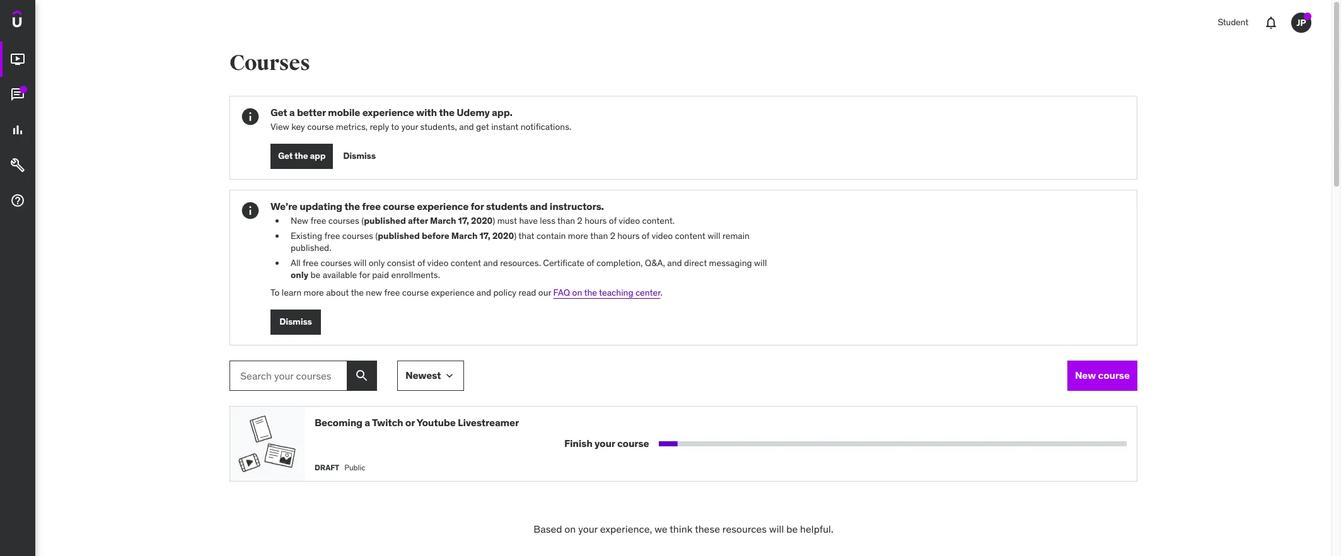 Task type: describe. For each thing, give the bounding box(es) containing it.
existing free courses ( published before march 17, 2020
[[291, 230, 514, 241]]

messaging
[[709, 257, 752, 268]]

to learn more about the new free course experience and policy read our faq on the teaching center .
[[270, 287, 663, 298]]

will right messaging
[[754, 257, 767, 268]]

remain
[[723, 230, 750, 241]]

the inside get a better mobile experience with the udemy app. view key course metrics, reply to your students, and get instant notifications.
[[439, 106, 455, 119]]

updating
[[300, 200, 342, 212]]

to
[[270, 287, 280, 298]]

finish your course
[[564, 437, 649, 450]]

content.
[[642, 215, 675, 226]]

Search your courses text field
[[230, 360, 347, 391]]

students
[[486, 200, 528, 212]]

the left new at the left
[[351, 287, 364, 298]]

less
[[540, 215, 555, 226]]

more inside ) that contain more than 2 hours of video content will remain published.
[[568, 230, 588, 241]]

teaching
[[599, 287, 633, 298]]

17, for published before march 17, 2020
[[480, 230, 490, 241]]

get the app link
[[270, 144, 333, 169]]

before
[[422, 230, 449, 241]]

student link
[[1210, 8, 1256, 38]]

udemy
[[457, 106, 490, 119]]

get for a
[[270, 106, 287, 119]]

or
[[405, 416, 415, 428]]

and left the "resources." on the left of page
[[483, 257, 498, 268]]

for inside "all free courses will only consist of video content and resources. certificate of completion, q&a, and direct messaging will only be available for paid enrollments."
[[359, 269, 370, 281]]

content inside "all free courses will only consist of video content and resources. certificate of completion, q&a, and direct messaging will only be available for paid enrollments."
[[451, 257, 481, 268]]

2 vertical spatial your
[[578, 522, 598, 535]]

edit
[[661, 436, 684, 451]]

) inside ) that contain more than 2 hours of video content will remain published.
[[514, 230, 517, 241]]

we
[[655, 522, 667, 535]]

certificate
[[543, 257, 585, 268]]

a for twitch
[[365, 416, 370, 428]]

0 vertical spatial for
[[471, 200, 484, 212]]

courses for published before march 17, 2020
[[342, 230, 373, 241]]

all
[[291, 257, 301, 268]]

get
[[476, 121, 489, 133]]

1 vertical spatial dismiss button
[[270, 309, 321, 335]]

course inside new course button
[[1098, 369, 1130, 381]]

free for existing free courses (
[[324, 230, 340, 241]]

video inside ) that contain more than 2 hours of video content will remain published.
[[652, 230, 673, 241]]

new course button
[[1067, 360, 1137, 391]]

your inside get a better mobile experience with the udemy app. view key course metrics, reply to your students, and get instant notifications.
[[401, 121, 418, 133]]

students,
[[420, 121, 457, 133]]

becoming a twitch or youtube livestreamer
[[315, 416, 519, 428]]

must
[[497, 215, 517, 226]]

1 vertical spatial your
[[595, 437, 615, 450]]

published.
[[291, 242, 331, 254]]

and left "policy"
[[477, 287, 491, 298]]

3 medium image from the top
[[10, 122, 25, 138]]

dismiss for the rightmost dismiss button
[[343, 150, 376, 162]]

helpful.
[[800, 522, 833, 535]]

youtube
[[417, 416, 456, 428]]

( for published before march 17, 2020
[[375, 230, 378, 241]]

the left app
[[294, 150, 308, 162]]

notifications.
[[521, 121, 571, 133]]

get the app
[[278, 150, 326, 162]]

1 horizontal spatial video
[[619, 215, 640, 226]]

with
[[416, 106, 437, 119]]

.
[[660, 287, 663, 298]]

the right updating at top
[[344, 200, 360, 212]]

public
[[344, 463, 365, 472]]

reply
[[370, 121, 389, 133]]

twitch
[[372, 416, 403, 428]]

udemy image
[[13, 10, 70, 32]]

of up completion,
[[609, 215, 617, 226]]

free right new at the left
[[384, 287, 400, 298]]

available
[[323, 269, 357, 281]]

) that contain more than 2 hours of video content will remain published.
[[291, 230, 750, 254]]

finish
[[564, 437, 593, 450]]

paid
[[372, 269, 389, 281]]

0 vertical spatial on
[[572, 287, 582, 298]]

center
[[636, 287, 660, 298]]

2 medium image from the top
[[10, 87, 25, 102]]

2 medium image from the top
[[10, 193, 25, 208]]

draft public
[[315, 463, 365, 472]]

based on your experience, we think these resources will be helpful.
[[534, 522, 833, 535]]

learn
[[282, 287, 301, 298]]

notifications image
[[1264, 15, 1279, 30]]

about
[[326, 287, 349, 298]]

resources
[[722, 522, 767, 535]]

courses
[[230, 50, 310, 76]]

0 vertical spatial than
[[557, 215, 575, 226]]

livestreamer
[[458, 416, 519, 428]]

get for the
[[278, 150, 293, 162]]

0 horizontal spatial 2
[[577, 215, 582, 226]]

app
[[310, 150, 326, 162]]

free up the existing free courses ( published before march 17, 2020
[[362, 200, 381, 212]]

q&a,
[[645, 257, 665, 268]]

edit / manage course link
[[505, 411, 936, 476]]

march for after
[[430, 215, 456, 226]]

view
[[270, 121, 289, 133]]

consist
[[387, 257, 415, 268]]

edit / manage course
[[661, 436, 781, 451]]



Task type: locate. For each thing, give the bounding box(es) containing it.
becoming
[[315, 416, 363, 428]]

more right contain
[[568, 230, 588, 241]]

0 vertical spatial 2020
[[471, 215, 493, 226]]

1 vertical spatial dismiss
[[279, 316, 312, 327]]

1 horizontal spatial hours
[[617, 230, 640, 241]]

instant
[[491, 121, 519, 133]]

will inside ) that contain more than 2 hours of video content will remain published.
[[708, 230, 720, 241]]

direct
[[684, 257, 707, 268]]

course inside get a better mobile experience with the udemy app. view key course metrics, reply to your students, and get instant notifications.
[[307, 121, 334, 133]]

get inside get a better mobile experience with the udemy app. view key course metrics, reply to your students, and get instant notifications.
[[270, 106, 287, 119]]

only down all
[[291, 269, 308, 281]]

will right resources
[[769, 522, 784, 535]]

enrollments.
[[391, 269, 440, 281]]

17, for published after march 17, 2020
[[458, 215, 469, 226]]

content up direct
[[675, 230, 705, 241]]

courses for published after march 17, 2020
[[328, 215, 359, 226]]

a inside get a better mobile experience with the udemy app. view key course metrics, reply to your students, and get instant notifications.
[[289, 106, 295, 119]]

2 up completion,
[[610, 230, 615, 241]]

2 vertical spatial video
[[427, 257, 449, 268]]

for up new free courses ( published after march 17, 2020 ) must have less than 2 hours of video content.
[[471, 200, 484, 212]]

faq on the teaching center link
[[553, 287, 660, 298]]

content
[[675, 230, 705, 241], [451, 257, 481, 268]]

0 horizontal spatial hours
[[585, 215, 607, 226]]

1 medium image from the top
[[10, 52, 25, 67]]

based
[[534, 522, 562, 535]]

hours up completion,
[[617, 230, 640, 241]]

1 horizontal spatial )
[[514, 230, 517, 241]]

course inside edit / manage course link
[[743, 436, 781, 451]]

get down view at the left
[[278, 150, 293, 162]]

1 horizontal spatial only
[[369, 257, 385, 268]]

0 vertical spatial medium image
[[10, 158, 25, 173]]

1 horizontal spatial a
[[365, 416, 370, 428]]

dismiss button
[[343, 144, 376, 169], [270, 309, 321, 335]]

faq
[[553, 287, 570, 298]]

your right to
[[401, 121, 418, 133]]

to
[[391, 121, 399, 133]]

new inside button
[[1075, 369, 1096, 381]]

0 horizontal spatial )
[[493, 215, 495, 226]]

metrics,
[[336, 121, 368, 133]]

2
[[577, 215, 582, 226], [610, 230, 615, 241]]

1 vertical spatial video
[[652, 230, 673, 241]]

0 horizontal spatial more
[[304, 287, 324, 298]]

1 vertical spatial 2
[[610, 230, 615, 241]]

a up key
[[289, 106, 295, 119]]

new for new free courses ( published after march 17, 2020 ) must have less than 2 hours of video content.
[[291, 215, 308, 226]]

1 horizontal spatial for
[[471, 200, 484, 212]]

after
[[408, 215, 428, 226]]

published
[[364, 215, 406, 226], [378, 230, 420, 241]]

of down content.
[[642, 230, 649, 241]]

0 vertical spatial march
[[430, 215, 456, 226]]

courses inside "all free courses will only consist of video content and resources. certificate of completion, q&a, and direct messaging will only be available for paid enrollments."
[[321, 257, 352, 268]]

free inside "all free courses will only consist of video content and resources. certificate of completion, q&a, and direct messaging will only be available for paid enrollments."
[[303, 257, 318, 268]]

0 vertical spatial your
[[401, 121, 418, 133]]

your right the finish
[[595, 437, 615, 450]]

your left "experience,"
[[578, 522, 598, 535]]

( up paid
[[375, 230, 378, 241]]

be left helpful.
[[786, 522, 798, 535]]

2 vertical spatial medium image
[[10, 122, 25, 138]]

1 vertical spatial medium image
[[10, 87, 25, 102]]

) left that
[[514, 230, 517, 241]]

free down updating at top
[[310, 215, 326, 226]]

published down the after
[[378, 230, 420, 241]]

0 vertical spatial new
[[291, 215, 308, 226]]

our
[[538, 287, 551, 298]]

of inside ) that contain more than 2 hours of video content will remain published.
[[642, 230, 649, 241]]

0 vertical spatial more
[[568, 230, 588, 241]]

the up students,
[[439, 106, 455, 119]]

will left remain
[[708, 230, 720, 241]]

2020
[[471, 215, 493, 226], [492, 230, 514, 241]]

on right faq at the bottom
[[572, 287, 582, 298]]

video down content.
[[652, 230, 673, 241]]

1 horizontal spatial content
[[675, 230, 705, 241]]

2 down instructors.
[[577, 215, 582, 226]]

new for new course
[[1075, 369, 1096, 381]]

on
[[572, 287, 582, 298], [565, 522, 576, 535]]

experience,
[[600, 522, 652, 535]]

2 vertical spatial courses
[[321, 257, 352, 268]]

0 horizontal spatial only
[[291, 269, 308, 281]]

courses for only
[[321, 257, 352, 268]]

a left 'twitch'
[[365, 416, 370, 428]]

march down new free courses ( published after march 17, 2020 ) must have less than 2 hours of video content.
[[451, 230, 478, 241]]

than up completion,
[[590, 230, 608, 241]]

experience inside get a better mobile experience with the udemy app. view key course metrics, reply to your students, and get instant notifications.
[[362, 106, 414, 119]]

dismiss down "learn" at left bottom
[[279, 316, 312, 327]]

0 vertical spatial dismiss
[[343, 150, 376, 162]]

published up the existing free courses ( published before march 17, 2020
[[364, 215, 406, 226]]

2 horizontal spatial video
[[652, 230, 673, 241]]

2020 left must
[[471, 215, 493, 226]]

better
[[297, 106, 326, 119]]

completion,
[[596, 257, 643, 268]]

0 horizontal spatial than
[[557, 215, 575, 226]]

experience up the after
[[417, 200, 469, 212]]

1 horizontal spatial than
[[590, 230, 608, 241]]

all free courses will only consist of video content and resources. certificate of completion, q&a, and direct messaging will only be available for paid enrollments.
[[291, 257, 767, 281]]

1 vertical spatial content
[[451, 257, 481, 268]]

a for better
[[289, 106, 295, 119]]

1 vertical spatial experience
[[417, 200, 469, 212]]

0 vertical spatial get
[[270, 106, 287, 119]]

than inside ) that contain more than 2 hours of video content will remain published.
[[590, 230, 608, 241]]

0 vertical spatial content
[[675, 230, 705, 241]]

1 vertical spatial )
[[514, 230, 517, 241]]

1 horizontal spatial 17,
[[480, 230, 490, 241]]

0 vertical spatial 17,
[[458, 215, 469, 226]]

these
[[695, 522, 720, 535]]

free up published.
[[324, 230, 340, 241]]

1 vertical spatial only
[[291, 269, 308, 281]]

)
[[493, 215, 495, 226], [514, 230, 517, 241]]

of right certificate
[[587, 257, 594, 268]]

1 horizontal spatial more
[[568, 230, 588, 241]]

1 vertical spatial (
[[375, 230, 378, 241]]

dismiss for bottommost dismiss button
[[279, 316, 312, 327]]

1 horizontal spatial 2
[[610, 230, 615, 241]]

1 vertical spatial a
[[365, 416, 370, 428]]

dismiss button down metrics,
[[343, 144, 376, 169]]

free
[[362, 200, 381, 212], [310, 215, 326, 226], [324, 230, 340, 241], [303, 257, 318, 268], [384, 287, 400, 298]]

be
[[311, 269, 321, 281], [786, 522, 798, 535]]

new
[[366, 287, 382, 298]]

0 horizontal spatial new
[[291, 215, 308, 226]]

app.
[[492, 106, 513, 119]]

student
[[1218, 17, 1248, 28]]

0 vertical spatial courses
[[328, 215, 359, 226]]

1 vertical spatial be
[[786, 522, 798, 535]]

1 vertical spatial 17,
[[480, 230, 490, 241]]

0 horizontal spatial a
[[289, 106, 295, 119]]

a
[[289, 106, 295, 119], [365, 416, 370, 428]]

( for published after march 17, 2020
[[361, 215, 364, 226]]

and up less
[[530, 200, 548, 212]]

1 vertical spatial for
[[359, 269, 370, 281]]

jp link
[[1286, 8, 1317, 38]]

1 vertical spatial march
[[451, 230, 478, 241]]

march for before
[[451, 230, 478, 241]]

0 horizontal spatial content
[[451, 257, 481, 268]]

we're updating the free course experience for students and instructors.
[[270, 200, 604, 212]]

be left available
[[311, 269, 321, 281]]

1 vertical spatial hours
[[617, 230, 640, 241]]

we're
[[270, 200, 298, 212]]

and right q&a,
[[667, 257, 682, 268]]

only up paid
[[369, 257, 385, 268]]

of
[[609, 215, 617, 226], [642, 230, 649, 241], [417, 257, 425, 268], [587, 257, 594, 268]]

experience
[[362, 106, 414, 119], [417, 200, 469, 212], [431, 287, 474, 298]]

march
[[430, 215, 456, 226], [451, 230, 478, 241]]

newest button
[[397, 360, 464, 391]]

1 horizontal spatial dismiss button
[[343, 144, 376, 169]]

1 horizontal spatial dismiss
[[343, 150, 376, 162]]

1 vertical spatial than
[[590, 230, 608, 241]]

0 vertical spatial a
[[289, 106, 295, 119]]

0 horizontal spatial video
[[427, 257, 449, 268]]

( up the existing free courses ( published before march 17, 2020
[[361, 215, 364, 226]]

course
[[307, 121, 334, 133], [383, 200, 415, 212], [402, 287, 429, 298], [1098, 369, 1130, 381], [743, 436, 781, 451], [617, 437, 649, 450]]

will
[[708, 230, 720, 241], [354, 257, 367, 268], [754, 257, 767, 268], [769, 522, 784, 535]]

0 vertical spatial (
[[361, 215, 364, 226]]

experience down the enrollments.
[[431, 287, 474, 298]]

key
[[291, 121, 305, 133]]

video up the enrollments.
[[427, 257, 449, 268]]

new free courses ( published after march 17, 2020 ) must have less than 2 hours of video content.
[[291, 215, 675, 226]]

1 vertical spatial new
[[1075, 369, 1096, 381]]

read
[[519, 287, 536, 298]]

hours down instructors.
[[585, 215, 607, 226]]

1 medium image from the top
[[10, 158, 25, 173]]

of up the enrollments.
[[417, 257, 425, 268]]

mobile
[[328, 106, 360, 119]]

dismiss
[[343, 150, 376, 162], [279, 316, 312, 327]]

your
[[401, 121, 418, 133], [595, 437, 615, 450], [578, 522, 598, 535]]

medium image
[[10, 52, 25, 67], [10, 87, 25, 102], [10, 122, 25, 138]]

video left content.
[[619, 215, 640, 226]]

17,
[[458, 215, 469, 226], [480, 230, 490, 241]]

free for new free courses (
[[310, 215, 326, 226]]

1 vertical spatial 2020
[[492, 230, 514, 241]]

0 horizontal spatial for
[[359, 269, 370, 281]]

manage
[[695, 436, 740, 451]]

/
[[686, 436, 692, 451]]

17, down new free courses ( published after march 17, 2020 ) must have less than 2 hours of video content.
[[480, 230, 490, 241]]

small image
[[443, 369, 456, 382]]

1 vertical spatial more
[[304, 287, 324, 298]]

think
[[670, 522, 693, 535]]

1 vertical spatial courses
[[342, 230, 373, 241]]

0 vertical spatial )
[[493, 215, 495, 226]]

) left must
[[493, 215, 495, 226]]

for left paid
[[359, 269, 370, 281]]

content inside ) that contain more than 2 hours of video content will remain published.
[[675, 230, 705, 241]]

draft
[[315, 463, 339, 472]]

contain
[[537, 230, 566, 241]]

newest
[[405, 369, 441, 381]]

1 horizontal spatial be
[[786, 522, 798, 535]]

1 vertical spatial medium image
[[10, 193, 25, 208]]

will up available
[[354, 257, 367, 268]]

1 horizontal spatial new
[[1075, 369, 1096, 381]]

0 vertical spatial experience
[[362, 106, 414, 119]]

content up to learn more about the new free course experience and policy read our faq on the teaching center .
[[451, 257, 481, 268]]

medium image
[[10, 158, 25, 173], [10, 193, 25, 208]]

2020 for published after march 17, 2020
[[471, 215, 493, 226]]

instructors.
[[550, 200, 604, 212]]

have
[[519, 215, 538, 226]]

than down instructors.
[[557, 215, 575, 226]]

0 vertical spatial dismiss button
[[343, 144, 376, 169]]

0 vertical spatial video
[[619, 215, 640, 226]]

get a better mobile experience with the udemy app. view key course metrics, reply to your students, and get instant notifications.
[[270, 106, 571, 133]]

hours inside ) that contain more than 2 hours of video content will remain published.
[[617, 230, 640, 241]]

free down published.
[[303, 257, 318, 268]]

march down we're updating the free course experience for students and instructors.
[[430, 215, 456, 226]]

published for new free courses (
[[364, 215, 406, 226]]

dismiss inside dismiss button
[[279, 316, 312, 327]]

1 vertical spatial on
[[565, 522, 576, 535]]

0 vertical spatial only
[[369, 257, 385, 268]]

0 horizontal spatial 17,
[[458, 215, 469, 226]]

and
[[459, 121, 474, 133], [530, 200, 548, 212], [483, 257, 498, 268], [667, 257, 682, 268], [477, 287, 491, 298]]

0 horizontal spatial (
[[361, 215, 364, 226]]

you have alerts image
[[1304, 13, 1312, 20]]

dismiss button down "learn" at left bottom
[[270, 309, 321, 335]]

more right "learn" at left bottom
[[304, 287, 324, 298]]

0 horizontal spatial dismiss button
[[270, 309, 321, 335]]

policy
[[493, 287, 516, 298]]

on right based
[[565, 522, 576, 535]]

2020 down must
[[492, 230, 514, 241]]

2020 for published before march 17, 2020
[[492, 230, 514, 241]]

get up view at the left
[[270, 106, 287, 119]]

0 vertical spatial hours
[[585, 215, 607, 226]]

existing
[[291, 230, 322, 241]]

0 horizontal spatial be
[[311, 269, 321, 281]]

search image
[[354, 368, 369, 383]]

2 vertical spatial experience
[[431, 287, 474, 298]]

resources.
[[500, 257, 541, 268]]

0 vertical spatial be
[[311, 269, 321, 281]]

0 vertical spatial medium image
[[10, 52, 25, 67]]

published for existing free courses (
[[378, 230, 420, 241]]

that
[[518, 230, 534, 241]]

jp
[[1297, 17, 1306, 28]]

0 vertical spatial published
[[364, 215, 406, 226]]

and left get
[[459, 121, 474, 133]]

1 horizontal spatial (
[[375, 230, 378, 241]]

new course
[[1075, 369, 1130, 381]]

1 vertical spatial published
[[378, 230, 420, 241]]

free for all free courses will only consist of video content and resources. certificate of completion, q&a, and direct messaging will
[[303, 257, 318, 268]]

0 horizontal spatial dismiss
[[279, 316, 312, 327]]

be inside "all free courses will only consist of video content and resources. certificate of completion, q&a, and direct messaging will only be available for paid enrollments."
[[311, 269, 321, 281]]

1 vertical spatial get
[[278, 150, 293, 162]]

the
[[439, 106, 455, 119], [294, 150, 308, 162], [344, 200, 360, 212], [351, 287, 364, 298], [584, 287, 597, 298]]

experience up to
[[362, 106, 414, 119]]

video inside "all free courses will only consist of video content and resources. certificate of completion, q&a, and direct messaging will only be available for paid enrollments."
[[427, 257, 449, 268]]

and inside get a better mobile experience with the udemy app. view key course metrics, reply to your students, and get instant notifications.
[[459, 121, 474, 133]]

the left teaching
[[584, 287, 597, 298]]

0 vertical spatial 2
[[577, 215, 582, 226]]

for
[[471, 200, 484, 212], [359, 269, 370, 281]]

dismiss down metrics,
[[343, 150, 376, 162]]

2 inside ) that contain more than 2 hours of video content will remain published.
[[610, 230, 615, 241]]

17, down we're updating the free course experience for students and instructors.
[[458, 215, 469, 226]]



Task type: vqa. For each thing, say whether or not it's contained in the screenshot.
bottom the Preview
no



